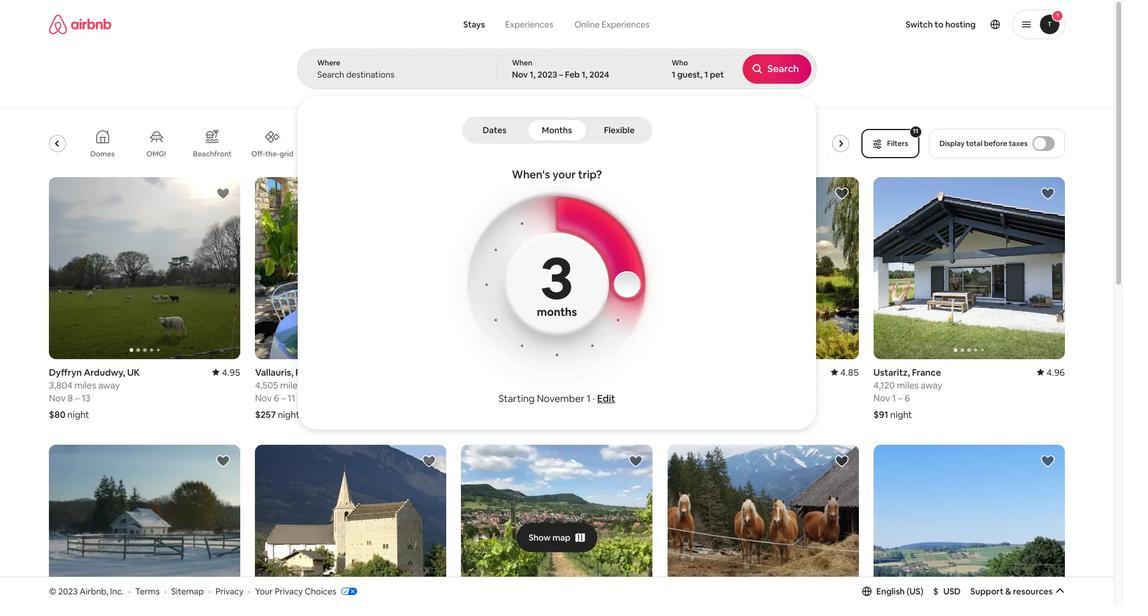 Task type: vqa. For each thing, say whether or not it's contained in the screenshot.
Nov inside Ustaritz, France 4,120 miles away Nov 1 – 6 $91 night
yes



Task type: describe. For each thing, give the bounding box(es) containing it.
who 1 guest, 1 pet
[[672, 58, 724, 80]]

© 2023 airbnb, inc. ·
[[49, 586, 131, 597]]

experiences inside button
[[505, 19, 553, 30]]

filters button
[[862, 129, 920, 158]]

when's your trip?
[[512, 168, 602, 182]]

terms · sitemap · privacy
[[135, 586, 244, 597]]

sitemap
[[171, 586, 204, 597]]

flexible
[[604, 125, 635, 136]]

1 button
[[1013, 10, 1065, 39]]

starting
[[499, 393, 535, 405]]

stays tab panel
[[297, 49, 817, 430]]

your privacy choices
[[255, 586, 336, 597]]

$ usd
[[934, 586, 961, 597]]

off-the-grid
[[251, 149, 293, 159]]

4.79 out of 5 average rating image
[[625, 367, 653, 378]]

night for $257
[[278, 409, 300, 421]]

4.85
[[841, 367, 859, 378]]

terms link
[[135, 586, 160, 597]]

display total before taxes
[[940, 139, 1028, 149]]

choices
[[305, 586, 336, 597]]

months
[[542, 125, 572, 136]]

english
[[877, 586, 905, 597]]

$91
[[874, 409, 889, 421]]

english (us)
[[877, 586, 924, 597]]

2 1, from the left
[[582, 69, 588, 80]]

night inside the "dyffryn ardudwy, uk 3,804 miles away nov 8 – 13 $80 night"
[[67, 409, 89, 420]]

switch to hosting
[[906, 19, 976, 30]]

beachfront
[[193, 149, 232, 159]]

experiences button
[[495, 12, 564, 37]]

miles for 4,505
[[280, 380, 302, 391]]

your
[[553, 168, 576, 182]]

ardudwy,
[[84, 367, 125, 378]]

$257
[[255, 409, 276, 421]]

switch to hosting link
[[899, 12, 983, 37]]

feb
[[565, 69, 580, 80]]

resources
[[1014, 586, 1053, 597]]

vallauris,
[[255, 367, 294, 378]]

inc.
[[110, 586, 124, 597]]

islands
[[828, 149, 852, 159]]

your
[[255, 586, 273, 597]]

profile element
[[672, 0, 1065, 49]]

map
[[553, 532, 571, 543]]

the-
[[265, 149, 280, 159]]

· left your
[[248, 586, 250, 597]]

add to wishlist: brummen, netherlands image
[[835, 187, 849, 201]]

– for ustaritz, france 4,120 miles away nov 1 – 6 $91 night
[[898, 392, 903, 404]]

0 horizontal spatial 2023
[[58, 586, 78, 597]]

– for vallauris, france 4,505 miles away nov 6 – 11 $257 night
[[281, 392, 286, 404]]

airbnb,
[[80, 586, 108, 597]]

amazing
[[14, 149, 45, 159]]

2024
[[590, 69, 609, 80]]

1 privacy from the left
[[216, 586, 244, 597]]

18
[[498, 392, 507, 404]]

– inside the "dyffryn ardudwy, uk 3,804 miles away nov 8 – 13 $80 night"
[[75, 392, 80, 404]]

taxes
[[1009, 139, 1028, 149]]

hosting
[[946, 19, 976, 30]]

omg!
[[147, 149, 166, 159]]

4,168
[[461, 380, 483, 391]]

nov for ustaritz, france 4,120 miles away nov 1 – 6 $91 night
[[874, 392, 891, 404]]

4.85 out of 5 average rating image
[[831, 367, 859, 378]]

november
[[537, 393, 585, 405]]

belgium
[[499, 367, 534, 378]]

off-
[[251, 149, 265, 159]]

amazing views
[[14, 149, 66, 159]]

add to wishlist: zmöllach, austria image
[[835, 454, 849, 469]]

6 inside vallauris, france 4,505 miles away nov 6 – 11 $257 night
[[274, 392, 279, 404]]

· left privacy link
[[209, 586, 211, 597]]

· right the terms link
[[165, 586, 167, 597]]

domes
[[90, 149, 115, 159]]

display
[[940, 139, 965, 149]]

©
[[49, 586, 56, 597]]

dyffryn ardudwy, uk 3,804 miles away nov 8 – 13 $80 night
[[49, 367, 140, 420]]

months button
[[528, 119, 587, 141]]

&
[[1006, 586, 1012, 597]]

pet
[[710, 69, 724, 80]]

usd
[[944, 586, 961, 597]]

trip?
[[578, 168, 602, 182]]

support & resources
[[971, 586, 1053, 597]]

support
[[971, 586, 1004, 597]]

uk
[[127, 367, 140, 378]]

edit
[[597, 393, 616, 405]]

online experiences link
[[564, 12, 661, 37]]

3
[[541, 239, 574, 316]]

4.95 out of 5 average rating image
[[212, 367, 240, 378]]

– for herzele, belgium 4,168 miles away nov 13 – 18
[[491, 392, 496, 404]]

who
[[672, 58, 688, 68]]

4.95
[[222, 367, 240, 378]]

france for vallauris, france 4,505 miles away nov 6 – 11 $257 night
[[296, 367, 325, 378]]

none search field containing 3
[[297, 0, 817, 430]]

support & resources button
[[971, 586, 1065, 597]]

2023 inside "when nov 1, 2023 – feb 1, 2024"
[[538, 69, 557, 80]]

$
[[934, 586, 939, 597]]

vallauris, france 4,505 miles away nov 6 – 11 $257 night
[[255, 367, 326, 421]]

privacy link
[[216, 586, 244, 597]]

away for 4,168
[[509, 380, 530, 391]]



Task type: locate. For each thing, give the bounding box(es) containing it.
2023 right ©
[[58, 586, 78, 597]]

nov inside ustaritz, france 4,120 miles away nov 1 – 6 $91 night
[[874, 392, 891, 404]]

dates button
[[465, 119, 525, 141]]

miles for 4,168
[[485, 380, 507, 391]]

3 away from the left
[[509, 380, 530, 391]]

0 horizontal spatial night
[[67, 409, 89, 420]]

away right 4,505
[[304, 380, 326, 391]]

nov down 4,120
[[874, 392, 891, 404]]

night down 11
[[278, 409, 300, 421]]

group containing amazing views
[[14, 120, 857, 168]]

· left edit
[[593, 393, 595, 405]]

2 13 from the left
[[480, 392, 489, 404]]

13
[[82, 392, 91, 404], [480, 392, 489, 404]]

6 down ustaritz,
[[905, 392, 910, 404]]

miles inside vallauris, france 4,505 miles away nov 6 – 11 $257 night
[[280, 380, 302, 391]]

4,505
[[255, 380, 278, 391]]

None search field
[[297, 0, 817, 430]]

– inside herzele, belgium 4,168 miles away nov 13 – 18
[[491, 392, 496, 404]]

– left 11
[[281, 392, 286, 404]]

0 vertical spatial 2023
[[538, 69, 557, 80]]

1,
[[530, 69, 536, 80], [582, 69, 588, 80]]

starting november 1 · edit
[[499, 393, 616, 405]]

herzele,
[[461, 367, 497, 378]]

privacy inside "link"
[[275, 586, 303, 597]]

show map
[[529, 532, 571, 543]]

nov down 4,505
[[255, 392, 272, 404]]

2 night from the left
[[278, 409, 300, 421]]

away inside the "dyffryn ardudwy, uk 3,804 miles away nov 8 – 13 $80 night"
[[98, 380, 120, 391]]

your privacy choices link
[[255, 586, 357, 598]]

nov left 8
[[49, 392, 66, 404]]

add to wishlist: ustaritz, france image
[[1041, 187, 1056, 201]]

0 horizontal spatial 13
[[82, 392, 91, 404]]

nov
[[512, 69, 528, 80], [49, 392, 66, 404], [255, 392, 272, 404], [461, 392, 478, 404], [874, 392, 891, 404]]

online
[[575, 19, 600, 30]]

1 horizontal spatial france
[[912, 367, 942, 378]]

flexible button
[[589, 119, 650, 141]]

6
[[274, 392, 279, 404], [905, 392, 910, 404]]

nov for herzele, belgium 4,168 miles away nov 13 – 18
[[461, 392, 478, 404]]

group
[[14, 120, 857, 168], [49, 177, 240, 359], [255, 177, 447, 359], [461, 177, 653, 359], [668, 177, 859, 359], [874, 177, 1065, 359], [49, 445, 240, 607], [255, 445, 447, 607], [461, 445, 653, 607], [668, 445, 859, 607], [874, 445, 1065, 607]]

herzele, belgium 4,168 miles away nov 13 – 18
[[461, 367, 534, 404]]

privacy right your
[[275, 586, 303, 597]]

months
[[537, 305, 577, 319]]

Where field
[[317, 69, 477, 80]]

france inside vallauris, france 4,505 miles away nov 6 – 11 $257 night
[[296, 367, 325, 378]]

france right ustaritz,
[[912, 367, 942, 378]]

experiences right online
[[602, 19, 650, 30]]

1 horizontal spatial 6
[[905, 392, 910, 404]]

1 inside ustaritz, france 4,120 miles away nov 1 – 6 $91 night
[[893, 392, 896, 404]]

1, right "feb"
[[582, 69, 588, 80]]

0 horizontal spatial 6
[[274, 392, 279, 404]]

1, down when
[[530, 69, 536, 80]]

terms
[[135, 586, 160, 597]]

night down 8
[[67, 409, 89, 420]]

$80
[[49, 409, 65, 420]]

nov inside "when nov 1, 2023 – feb 1, 2024"
[[512, 69, 528, 80]]

away down ardudwy,
[[98, 380, 120, 391]]

–
[[559, 69, 563, 80], [75, 392, 80, 404], [281, 392, 286, 404], [491, 392, 496, 404], [898, 392, 903, 404]]

3 night from the left
[[891, 409, 912, 421]]

away inside vallauris, france 4,505 miles away nov 6 – 11 $257 night
[[304, 380, 326, 391]]

france
[[296, 367, 325, 378], [912, 367, 942, 378]]

show map button
[[517, 523, 598, 553]]

night inside ustaritz, france 4,120 miles away nov 1 – 6 $91 night
[[891, 409, 912, 421]]

miles inside herzele, belgium 4,168 miles away nov 13 – 18
[[485, 380, 507, 391]]

night inside vallauris, france 4,505 miles away nov 6 – 11 $257 night
[[278, 409, 300, 421]]

when nov 1, 2023 – feb 1, 2024
[[512, 58, 609, 80]]

views
[[46, 149, 66, 159]]

miles down ardudwy,
[[74, 380, 96, 391]]

switch
[[906, 19, 933, 30]]

total
[[967, 139, 983, 149]]

– left '18'
[[491, 392, 496, 404]]

to
[[935, 19, 944, 30]]

13 inside the "dyffryn ardudwy, uk 3,804 miles away nov 8 – 13 $80 night"
[[82, 392, 91, 404]]

add to wishlist: thalheim an der thur, switzerland image
[[1041, 454, 1056, 469]]

– inside ustaritz, france 4,120 miles away nov 1 – 6 $91 night
[[898, 392, 903, 404]]

8
[[68, 392, 73, 404]]

privacy
[[216, 586, 244, 597], [275, 586, 303, 597]]

· right inc.
[[129, 586, 131, 597]]

·
[[593, 393, 595, 405], [129, 586, 131, 597], [165, 586, 167, 597], [209, 586, 211, 597], [248, 586, 250, 597]]

miles up 11
[[280, 380, 302, 391]]

1 6 from the left
[[274, 392, 279, 404]]

miles up '18'
[[485, 380, 507, 391]]

experiences
[[505, 19, 553, 30], [602, 19, 650, 30]]

2 horizontal spatial night
[[891, 409, 912, 421]]

2 experiences from the left
[[602, 19, 650, 30]]

3,804
[[49, 380, 72, 391]]

sitemap link
[[171, 586, 204, 597]]

3 miles from the left
[[485, 380, 507, 391]]

1 horizontal spatial 13
[[480, 392, 489, 404]]

1 inside 1 dropdown button
[[1057, 12, 1059, 20]]

– inside vallauris, france 4,505 miles away nov 6 – 11 $257 night
[[281, 392, 286, 404]]

guest,
[[677, 69, 703, 80]]

before
[[984, 139, 1008, 149]]

1 horizontal spatial privacy
[[275, 586, 303, 597]]

away for 4,120
[[921, 380, 943, 391]]

dates
[[483, 125, 507, 136]]

nov down 4,168
[[461, 392, 478, 404]]

– inside "when nov 1, 2023 – feb 1, 2024"
[[559, 69, 563, 80]]

2 privacy from the left
[[275, 586, 303, 597]]

night for $91
[[891, 409, 912, 421]]

france for ustaritz, france 4,120 miles away nov 1 – 6 $91 night
[[912, 367, 942, 378]]

display total before taxes button
[[929, 129, 1065, 158]]

– left "feb"
[[559, 69, 563, 80]]

tab list inside stays tab panel
[[465, 117, 650, 144]]

add to wishlist: venthône, switzerland image
[[422, 454, 437, 469]]

grid
[[280, 149, 293, 159]]

miles down ustaritz,
[[897, 380, 919, 391]]

6 inside ustaritz, france 4,120 miles away nov 1 – 6 $91 night
[[905, 392, 910, 404]]

2 france from the left
[[912, 367, 942, 378]]

13 left '18'
[[480, 392, 489, 404]]

4.96 out of 5 average rating image
[[1037, 367, 1065, 378]]

1 horizontal spatial experiences
[[602, 19, 650, 30]]

4 away from the left
[[921, 380, 943, 391]]

1 13 from the left
[[82, 392, 91, 404]]

miles inside ustaritz, france 4,120 miles away nov 1 – 6 $91 night
[[897, 380, 919, 391]]

1 night from the left
[[67, 409, 89, 420]]

ustaritz,
[[874, 367, 910, 378]]

away for 4,505
[[304, 380, 326, 391]]

11
[[288, 392, 295, 404]]

experiences up when
[[505, 19, 553, 30]]

1 horizontal spatial 1,
[[582, 69, 588, 80]]

when's
[[512, 168, 550, 182]]

away down belgium
[[509, 380, 530, 391]]

nov inside the "dyffryn ardudwy, uk 3,804 miles away nov 8 – 13 $80 night"
[[49, 392, 66, 404]]

add to wishlist: dyffryn ardudwy, uk image
[[216, 187, 231, 201]]

1 vertical spatial 2023
[[58, 586, 78, 597]]

13 right 8
[[82, 392, 91, 404]]

away right 4,120
[[921, 380, 943, 391]]

· inside stays tab panel
[[593, 393, 595, 405]]

nov inside vallauris, france 4,505 miles away nov 6 – 11 $257 night
[[255, 392, 272, 404]]

1 experiences from the left
[[505, 19, 553, 30]]

where
[[317, 58, 341, 68]]

(us)
[[907, 586, 924, 597]]

english (us) button
[[862, 586, 924, 597]]

when
[[512, 58, 533, 68]]

tab list containing dates
[[465, 117, 650, 144]]

– down ustaritz,
[[898, 392, 903, 404]]

france inside ustaritz, france 4,120 miles away nov 1 – 6 $91 night
[[912, 367, 942, 378]]

2 away from the left
[[304, 380, 326, 391]]

add to wishlist: roussac, france image
[[216, 454, 231, 469]]

tab list
[[465, 117, 650, 144]]

filters
[[888, 139, 909, 149]]

6 left 11
[[274, 392, 279, 404]]

france right vallauris,
[[296, 367, 325, 378]]

1 france from the left
[[296, 367, 325, 378]]

1 away from the left
[[98, 380, 120, 391]]

nov for vallauris, france 4,505 miles away nov 6 – 11 $257 night
[[255, 392, 272, 404]]

nov inside herzele, belgium 4,168 miles away nov 13 – 18
[[461, 392, 478, 404]]

away
[[98, 380, 120, 391], [304, 380, 326, 391], [509, 380, 530, 391], [921, 380, 943, 391]]

miles inside the "dyffryn ardudwy, uk 3,804 miles away nov 8 – 13 $80 night"
[[74, 380, 96, 391]]

0 horizontal spatial 1,
[[530, 69, 536, 80]]

0 horizontal spatial privacy
[[216, 586, 244, 597]]

stays button
[[454, 12, 495, 37]]

2 6 from the left
[[905, 392, 910, 404]]

add to wishlist: neuffen, germany image
[[628, 454, 643, 469]]

1 horizontal spatial 2023
[[538, 69, 557, 80]]

ustaritz, france 4,120 miles away nov 1 – 6 $91 night
[[874, 367, 943, 421]]

– right 8
[[75, 392, 80, 404]]

0 horizontal spatial experiences
[[505, 19, 553, 30]]

2023 left "feb"
[[538, 69, 557, 80]]

nov down when
[[512, 69, 528, 80]]

1 miles from the left
[[74, 380, 96, 391]]

1 1, from the left
[[530, 69, 536, 80]]

2 miles from the left
[[280, 380, 302, 391]]

13 inside herzele, belgium 4,168 miles away nov 13 – 18
[[480, 392, 489, 404]]

1
[[1057, 12, 1059, 20], [672, 69, 676, 80], [705, 69, 708, 80], [893, 392, 896, 404], [587, 393, 591, 405]]

miles for 4,120
[[897, 380, 919, 391]]

away inside herzele, belgium 4,168 miles away nov 13 – 18
[[509, 380, 530, 391]]

dyffryn
[[49, 367, 82, 378]]

what can we help you find? tab list
[[454, 12, 564, 37]]

1 horizontal spatial night
[[278, 409, 300, 421]]

4,120
[[874, 380, 895, 391]]

0 horizontal spatial france
[[296, 367, 325, 378]]

4 miles from the left
[[897, 380, 919, 391]]

miles
[[74, 380, 96, 391], [280, 380, 302, 391], [485, 380, 507, 391], [897, 380, 919, 391]]

show
[[529, 532, 551, 543]]

night right $91 at right
[[891, 409, 912, 421]]

privacy left your
[[216, 586, 244, 597]]

away inside ustaritz, france 4,120 miles away nov 1 – 6 $91 night
[[921, 380, 943, 391]]

2023
[[538, 69, 557, 80], [58, 586, 78, 597]]

4.96
[[1047, 367, 1065, 378]]



